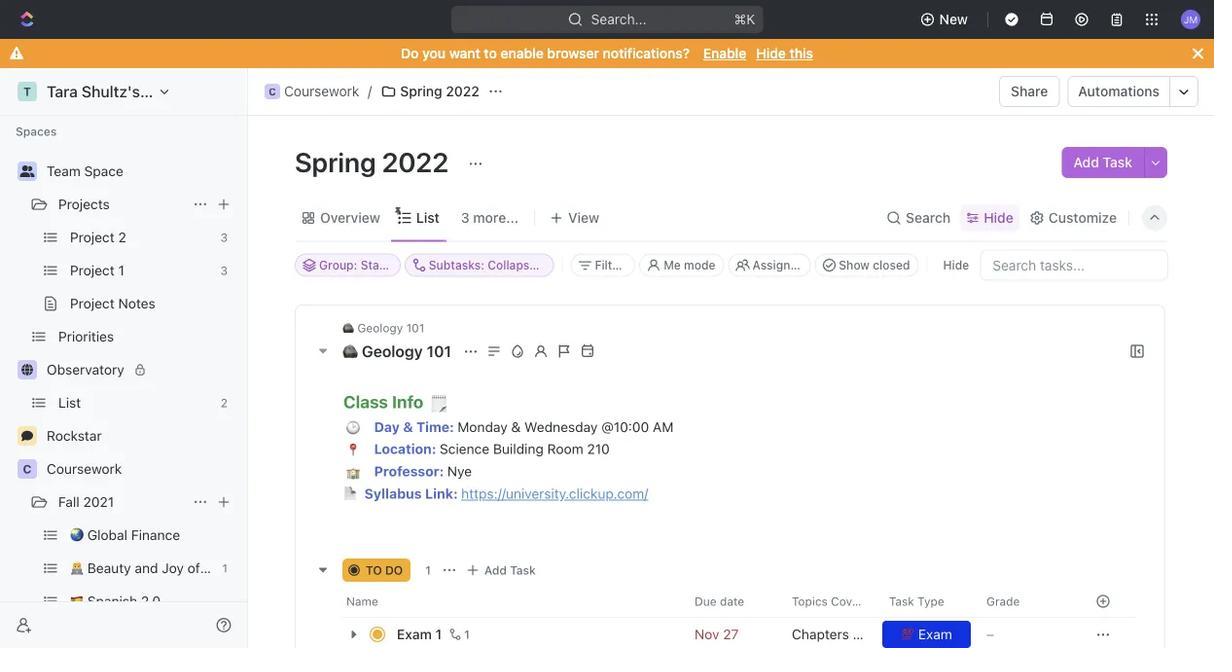 Task type: vqa. For each thing, say whether or not it's contained in the screenshot.
–'s Assignment
no



Task type: describe. For each thing, give the bounding box(es) containing it.
show closed
[[839, 258, 910, 272]]

0 horizontal spatial hide
[[756, 45, 786, 61]]

1 vertical spatial add
[[485, 563, 507, 577]]

do
[[385, 563, 403, 577]]

1 up the project notes
[[118, 262, 124, 278]]

project 1 link
[[70, 255, 213, 286]]

sidebar navigation
[[0, 68, 273, 648]]

coursework inside coursework link
[[47, 461, 122, 477]]

closed
[[873, 258, 910, 272]]

filters button
[[571, 254, 636, 277]]

jm button
[[1176, 4, 1207, 35]]

space
[[84, 163, 123, 179]]

team
[[47, 163, 81, 179]]

1 horizontal spatial to
[[484, 45, 497, 61]]

computing
[[204, 560, 273, 576]]

t
[[23, 85, 31, 98]]

search button
[[881, 204, 957, 232]]

topics
[[792, 594, 828, 608]]

4
[[866, 626, 874, 642]]

0 vertical spatial add task
[[1074, 154, 1133, 170]]

task inside 'dropdown button'
[[890, 594, 915, 608]]

comment image
[[21, 430, 33, 442]]

priorities link
[[58, 321, 236, 352]]

subtasks: collapse all
[[429, 258, 553, 272]]

rockstar
[[47, 428, 102, 444]]

Search tasks... text field
[[981, 251, 1168, 280]]

globe image
[[21, 364, 33, 376]]

notifications?
[[603, 45, 690, 61]]

rockstar link
[[47, 420, 236, 452]]

2022 inside 'spring 2022' link
[[446, 83, 480, 99]]

1 vertical spatial 2
[[221, 396, 228, 410]]

0 vertical spatial geology
[[358, 321, 403, 334]]

global
[[87, 527, 128, 543]]

– button
[[975, 616, 1073, 648]]

c for c coursework /
[[269, 86, 276, 97]]

1 exam from the left
[[397, 626, 432, 642]]

grade
[[987, 594, 1020, 608]]

project for project 1
[[70, 262, 115, 278]]

exam 1
[[397, 626, 442, 642]]

💯 exam button
[[879, 616, 975, 648]]

exam inside dropdown button
[[919, 626, 953, 642]]

projects link
[[58, 189, 185, 220]]

workspace
[[144, 82, 225, 101]]

/
[[368, 83, 372, 99]]

3 for 2
[[220, 231, 228, 244]]

spaces
[[16, 125, 57, 138]]

tara shultz's workspace
[[47, 82, 225, 101]]

spring 2022 link
[[376, 80, 484, 103]]

shultz's
[[82, 82, 140, 101]]

group:
[[319, 258, 358, 272]]

observatory link
[[47, 354, 236, 385]]

project notes
[[70, 295, 155, 311]]

chapters 1-4
[[792, 626, 874, 642]]

1 vertical spatial 101
[[427, 342, 452, 360]]

1 vertical spatial 2022
[[382, 145, 449, 178]]

new button
[[913, 4, 980, 35]]

c for c
[[23, 462, 32, 476]]

project for project 2
[[70, 229, 115, 245]]

name button
[[343, 585, 683, 616]]

customize
[[1049, 210, 1117, 226]]

to do
[[366, 563, 403, 577]]

tara
[[47, 82, 78, 101]]

grocery
[[58, 130, 109, 146]]

fall
[[58, 494, 80, 510]]

due date
[[695, 594, 745, 608]]

share
[[1011, 83, 1049, 99]]

1 horizontal spatial add
[[1074, 154, 1100, 170]]

observatory
[[47, 362, 124, 378]]

1 vertical spatial add task
[[485, 563, 536, 577]]

💯 exam
[[901, 626, 953, 642]]

priorities
[[58, 328, 114, 345]]

me mode button
[[640, 254, 725, 277]]

0 horizontal spatial 2
[[118, 229, 126, 245]]

👨‍💻 beauty and joy of computing link
[[70, 553, 273, 584]]

view button
[[543, 195, 606, 241]]

name
[[346, 594, 378, 608]]

0 horizontal spatial 101
[[406, 321, 425, 334]]

1 vertical spatial geology
[[362, 342, 423, 360]]

🇪🇸 spanish 2.0
[[70, 593, 161, 609]]

tara shultz's workspace, , element
[[18, 82, 37, 101]]

show
[[839, 258, 870, 272]]

💯
[[901, 626, 915, 642]]

1 vertical spatial task
[[510, 563, 536, 577]]

🌏
[[70, 527, 84, 543]]

want
[[449, 45, 481, 61]]

type
[[918, 594, 945, 608]]

finance
[[131, 527, 180, 543]]

project for project notes
[[70, 295, 115, 311]]

🌏 global finance
[[70, 527, 180, 543]]

customize button
[[1024, 204, 1123, 232]]

of
[[188, 560, 200, 576]]

task type button
[[878, 585, 975, 616]]

new
[[940, 11, 968, 27]]

2 🪨 from the top
[[343, 342, 358, 360]]

more...
[[473, 210, 519, 226]]

coursework link
[[47, 454, 236, 485]]

1 horizontal spatial coursework
[[284, 83, 359, 99]]

project 1
[[70, 262, 124, 278]]

2.0
[[141, 593, 161, 609]]

project 2 link
[[70, 222, 213, 253]]

coursework, , element inside sidebar navigation
[[18, 459, 37, 479]]

all
[[540, 258, 553, 272]]



Task type: locate. For each thing, give the bounding box(es) containing it.
list up subtasks:
[[416, 210, 440, 226]]

👨‍💻 beauty and joy of computing
[[70, 560, 273, 576]]

list inside sidebar navigation
[[58, 395, 81, 411]]

0 horizontal spatial c
[[23, 462, 32, 476]]

0 vertical spatial 2022
[[446, 83, 480, 99]]

0 vertical spatial add
[[1074, 154, 1100, 170]]

1-
[[853, 626, 866, 642]]

0 vertical spatial hide
[[756, 45, 786, 61]]

project up project 1
[[70, 229, 115, 245]]

0 vertical spatial 2
[[118, 229, 126, 245]]

0 vertical spatial 🪨
[[343, 321, 354, 334]]

due date button
[[683, 585, 781, 616]]

1 right the of
[[222, 562, 228, 575]]

2 vertical spatial project
[[70, 295, 115, 311]]

me mode
[[664, 258, 716, 272]]

⌘k
[[734, 11, 755, 27]]

1 left 1 button at left bottom
[[436, 626, 442, 642]]

notes
[[118, 295, 155, 311]]

c inside sidebar navigation
[[23, 462, 32, 476]]

1 horizontal spatial exam
[[919, 626, 953, 642]]

2 down projects 'link'
[[118, 229, 126, 245]]

3 left more...
[[461, 210, 470, 226]]

fall 2021 link
[[58, 487, 185, 518]]

view button
[[543, 204, 606, 232]]

c down comment icon
[[23, 462, 32, 476]]

spring 2022 up overview
[[295, 145, 455, 178]]

1 horizontal spatial task
[[890, 594, 915, 608]]

overview
[[320, 210, 380, 226]]

coursework, , element right "workspace"
[[265, 84, 280, 99]]

task up customize
[[1103, 154, 1133, 170]]

mode
[[684, 258, 716, 272]]

1 vertical spatial project
[[70, 262, 115, 278]]

0 vertical spatial list
[[416, 210, 440, 226]]

1 horizontal spatial c
[[269, 86, 276, 97]]

collapse
[[488, 258, 537, 272]]

task type
[[890, 594, 945, 608]]

1 vertical spatial hide
[[984, 210, 1014, 226]]

0 vertical spatial coursework
[[284, 83, 359, 99]]

geology
[[358, 321, 403, 334], [362, 342, 423, 360]]

task up name "dropdown button"
[[510, 563, 536, 577]]

list link down observatory link
[[58, 387, 213, 418]]

date
[[720, 594, 745, 608]]

1 vertical spatial coursework
[[47, 461, 122, 477]]

2 vertical spatial task
[[890, 594, 915, 608]]

1 horizontal spatial 101
[[427, 342, 452, 360]]

3 project from the top
[[70, 295, 115, 311]]

1 vertical spatial 3
[[220, 231, 228, 244]]

0 vertical spatial list link
[[412, 204, 440, 232]]

to
[[484, 45, 497, 61], [366, 563, 382, 577]]

0 horizontal spatial coursework, , element
[[18, 459, 37, 479]]

add task button up customize
[[1062, 147, 1145, 178]]

share button
[[1000, 76, 1060, 107]]

0 vertical spatial spring
[[400, 83, 442, 99]]

👨‍💻
[[70, 560, 84, 576]]

0 horizontal spatial to
[[366, 563, 382, 577]]

0 horizontal spatial list link
[[58, 387, 213, 418]]

0 vertical spatial 101
[[406, 321, 425, 334]]

search
[[906, 210, 951, 226]]

1 horizontal spatial 2
[[221, 396, 228, 410]]

1 horizontal spatial add task button
[[1062, 147, 1145, 178]]

hide left this at the top right of page
[[756, 45, 786, 61]]

spring down do
[[400, 83, 442, 99]]

3 more... button
[[454, 204, 526, 232]]

1 vertical spatial spring 2022
[[295, 145, 455, 178]]

c coursework /
[[269, 83, 372, 99]]

project down project 1
[[70, 295, 115, 311]]

coursework, , element
[[265, 84, 280, 99], [18, 459, 37, 479]]

0 horizontal spatial coursework
[[47, 461, 122, 477]]

1 inside button
[[464, 627, 470, 641]]

1 horizontal spatial spring
[[400, 83, 442, 99]]

beauty
[[87, 560, 131, 576]]

c inside c coursework /
[[269, 86, 276, 97]]

2 horizontal spatial hide
[[984, 210, 1014, 226]]

overview link
[[316, 204, 380, 232]]

0 vertical spatial to
[[484, 45, 497, 61]]

subtasks:
[[429, 258, 485, 272]]

1 horizontal spatial hide
[[944, 258, 970, 272]]

hide down search
[[944, 258, 970, 272]]

1 vertical spatial list
[[58, 395, 81, 411]]

1 vertical spatial 🪨
[[343, 342, 358, 360]]

1 project from the top
[[70, 229, 115, 245]]

c
[[269, 86, 276, 97], [23, 462, 32, 476]]

0 vertical spatial c
[[269, 86, 276, 97]]

1 horizontal spatial coursework, , element
[[265, 84, 280, 99]]

spring 2022
[[400, 83, 480, 99], [295, 145, 455, 178]]

1 vertical spatial coursework, , element
[[18, 459, 37, 479]]

status
[[361, 258, 397, 272]]

🇪🇸 spanish 2.0 link
[[70, 586, 236, 617]]

0 vertical spatial 🪨 geology 101
[[343, 321, 425, 334]]

3 for 1
[[220, 264, 228, 277]]

grade button
[[975, 585, 1073, 616]]

add task up name "dropdown button"
[[485, 563, 536, 577]]

0 horizontal spatial list
[[58, 395, 81, 411]]

hide inside button
[[944, 258, 970, 272]]

show closed button
[[815, 254, 919, 277]]

1 horizontal spatial add task
[[1074, 154, 1133, 170]]

this
[[790, 45, 814, 61]]

1 horizontal spatial list link
[[412, 204, 440, 232]]

enable
[[703, 45, 747, 61]]

1 vertical spatial 🪨 geology 101
[[343, 342, 455, 360]]

2 exam from the left
[[919, 626, 953, 642]]

1 button
[[446, 624, 473, 644]]

group: status
[[319, 258, 397, 272]]

0 horizontal spatial task
[[510, 563, 536, 577]]

2 project from the top
[[70, 262, 115, 278]]

exam left 1 button at left bottom
[[397, 626, 432, 642]]

0 vertical spatial spring 2022
[[400, 83, 480, 99]]

browser
[[547, 45, 600, 61]]

filters
[[595, 258, 630, 272]]

1 vertical spatial list link
[[58, 387, 213, 418]]

1 vertical spatial add task button
[[461, 558, 544, 581]]

3 inside dropdown button
[[461, 210, 470, 226]]

add up customize
[[1074, 154, 1100, 170]]

topics covered
[[792, 594, 877, 608]]

project 2
[[70, 229, 126, 245]]

enable
[[501, 45, 544, 61]]

spring 2022 down you
[[400, 83, 480, 99]]

hide right search
[[984, 210, 1014, 226]]

2 up rockstar link on the left bottom of the page
[[221, 396, 228, 410]]

assignees
[[753, 258, 811, 272]]

list up rockstar in the bottom of the page
[[58, 395, 81, 411]]

topics covered button
[[781, 585, 878, 616]]

2 horizontal spatial task
[[1103, 154, 1133, 170]]

do you want to enable browser notifications? enable hide this
[[401, 45, 814, 61]]

0 vertical spatial task
[[1103, 154, 1133, 170]]

list link
[[412, 204, 440, 232], [58, 387, 213, 418]]

🌏 global finance link
[[70, 520, 236, 551]]

joy
[[162, 560, 184, 576]]

me
[[664, 258, 681, 272]]

1 horizontal spatial list
[[416, 210, 440, 226]]

assignees button
[[728, 254, 811, 277]]

0 vertical spatial project
[[70, 229, 115, 245]]

exam right 💯
[[919, 626, 953, 642]]

spring inside 'spring 2022' link
[[400, 83, 442, 99]]

3 more...
[[461, 210, 519, 226]]

to right want
[[484, 45, 497, 61]]

2 🪨 geology 101 from the top
[[343, 342, 455, 360]]

1 vertical spatial to
[[366, 563, 382, 577]]

2022 down want
[[446, 83, 480, 99]]

add task button
[[1062, 147, 1145, 178], [461, 558, 544, 581]]

1 🪨 from the top
[[343, 321, 354, 334]]

0 horizontal spatial add task button
[[461, 558, 544, 581]]

0 vertical spatial coursework, , element
[[265, 84, 280, 99]]

c right "workspace"
[[269, 86, 276, 97]]

coursework left "/"
[[284, 83, 359, 99]]

2 vertical spatial 3
[[220, 264, 228, 277]]

1 vertical spatial spring
[[295, 145, 376, 178]]

0 horizontal spatial add
[[485, 563, 507, 577]]

do
[[401, 45, 419, 61]]

🪨
[[343, 321, 354, 334], [343, 342, 358, 360]]

0 horizontal spatial exam
[[397, 626, 432, 642]]

0 horizontal spatial spring
[[295, 145, 376, 178]]

spanish
[[87, 593, 137, 609]]

task
[[1103, 154, 1133, 170], [510, 563, 536, 577], [890, 594, 915, 608]]

2 vertical spatial hide
[[944, 258, 970, 272]]

2021
[[83, 494, 114, 510]]

coursework up fall 2021
[[47, 461, 122, 477]]

2022 down 'spring 2022' link
[[382, 145, 449, 178]]

0 vertical spatial 3
[[461, 210, 470, 226]]

spring up "overview" link
[[295, 145, 376, 178]]

3 right the project 2 link
[[220, 231, 228, 244]]

list link up subtasks:
[[412, 204, 440, 232]]

3 up project notes link
[[220, 264, 228, 277]]

add up name "dropdown button"
[[485, 563, 507, 577]]

hide inside dropdown button
[[984, 210, 1014, 226]]

list link inside sidebar navigation
[[58, 387, 213, 418]]

0 vertical spatial add task button
[[1062, 147, 1145, 178]]

101
[[406, 321, 425, 334], [427, 342, 452, 360]]

1 right exam 1
[[464, 627, 470, 641]]

project notes link
[[70, 288, 236, 319]]

2022
[[446, 83, 480, 99], [382, 145, 449, 178]]

0 horizontal spatial add task
[[485, 563, 536, 577]]

add task up customize
[[1074, 154, 1133, 170]]

project down the "project 2"
[[70, 262, 115, 278]]

you
[[422, 45, 446, 61]]

add task button up name "dropdown button"
[[461, 558, 544, 581]]

team space link
[[47, 156, 236, 187]]

add
[[1074, 154, 1100, 170], [485, 563, 507, 577]]

–
[[987, 626, 995, 642]]

hide button
[[961, 204, 1020, 232]]

1 vertical spatial c
[[23, 462, 32, 476]]

view
[[568, 210, 600, 226]]

automations
[[1079, 83, 1160, 99]]

user group image
[[20, 165, 35, 177]]

to left do
[[366, 563, 382, 577]]

task left type
[[890, 594, 915, 608]]

🇪🇸
[[70, 593, 84, 609]]

1 🪨 geology 101 from the top
[[343, 321, 425, 334]]

jm
[[1184, 13, 1198, 25]]

1 right do
[[425, 563, 431, 576]]

due
[[695, 594, 717, 608]]

coursework, , element down comment icon
[[18, 459, 37, 479]]



